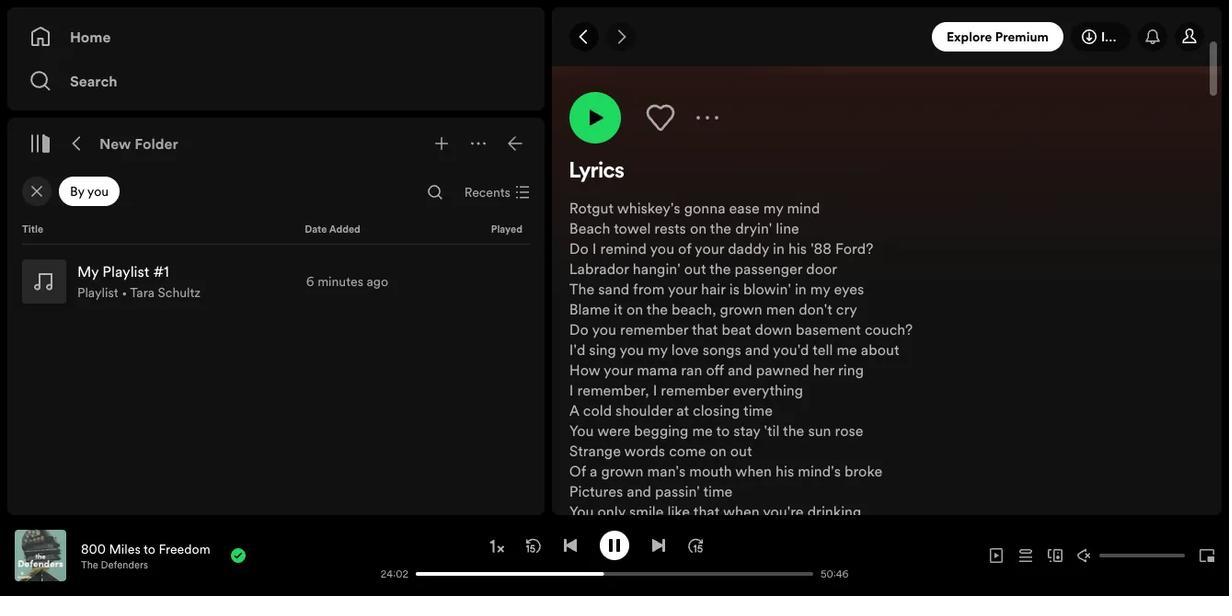 Task type: locate. For each thing, give the bounding box(es) containing it.
i left cold on the bottom of page
[[569, 380, 574, 400]]

pause image
[[607, 538, 622, 553]]

my left the eyes
[[810, 279, 830, 299]]

1 vertical spatial on
[[627, 299, 643, 319]]

broke
[[845, 461, 883, 481]]

1 vertical spatial my
[[810, 279, 830, 299]]

out
[[684, 259, 706, 279], [730, 441, 752, 461]]

to right miles
[[144, 540, 155, 558]]

strange
[[569, 441, 621, 461]]

1 horizontal spatial in
[[795, 279, 807, 299]]

were
[[597, 421, 631, 441]]

1 horizontal spatial me
[[837, 340, 857, 360]]

beat
[[722, 319, 751, 340]]

in
[[773, 238, 785, 259], [795, 279, 807, 299]]

when down stay
[[736, 461, 772, 481]]

i
[[906, 19, 910, 37], [592, 238, 597, 259], [569, 380, 574, 400], [653, 380, 657, 400]]

in right daddy
[[773, 238, 785, 259]]

1 vertical spatial your
[[668, 279, 697, 299]]

lyrics
[[569, 161, 624, 183]]

a
[[590, 461, 598, 481]]

my right ease
[[763, 198, 783, 218]]

the
[[569, 279, 595, 299], [81, 558, 98, 572]]

me right tell
[[837, 340, 857, 360]]

0 vertical spatial grown
[[720, 299, 763, 319]]

0 horizontal spatial on
[[627, 299, 643, 319]]

sun
[[808, 421, 831, 441]]

group
[[15, 252, 537, 311]]

0 horizontal spatial the
[[81, 558, 98, 572]]

i up '190,863,112'
[[906, 19, 910, 37]]

connect to a device image
[[1048, 548, 1063, 563]]

pictures
[[569, 481, 623, 501]]

remember up mama
[[620, 319, 689, 340]]

towel
[[614, 218, 651, 238]]

do down rotgut
[[569, 238, 589, 259]]

1 vertical spatial time
[[703, 481, 733, 501]]

you right by
[[87, 182, 109, 201]]

his left '88
[[789, 238, 807, 259]]

the inside rotgut whiskey's gonna ease my mind beach towel rests on the dryin' line do i remind you of your daddy in his '88 ford? labrador hangin' out the passenger door the sand from your hair is blowin' in my eyes blame it on the beach, grown men don't cry do you remember that beat down basement couch? i'd sing you my love songs and you'd tell me about how your mama ran off and pawned her ring i remember, i remember everything a cold shoulder at closing time you were begging me to stay 'til the sun rose strange words come on out of a grown man's mouth when his mind's broke pictures and passin' time you only smile like that when you're drinking
[[569, 279, 595, 299]]

you left were
[[569, 421, 594, 441]]

home
[[70, 27, 111, 47]]

1 horizontal spatial my
[[763, 198, 783, 218]]

that left beat
[[692, 319, 718, 340]]

and
[[745, 340, 770, 360], [728, 360, 752, 380], [627, 481, 651, 501]]

top bar and user menu element
[[552, 7, 1222, 66]]

now playing: 800 miles to freedom by the defenders footer
[[15, 530, 372, 582]]

0 vertical spatial do
[[569, 238, 589, 259]]

cry
[[836, 299, 857, 319]]

man's
[[647, 461, 686, 481]]

to
[[716, 421, 730, 441], [144, 540, 155, 558]]

you
[[569, 421, 594, 441], [569, 501, 594, 522]]

on right rests
[[690, 218, 707, 238]]

his left mind's
[[776, 461, 794, 481]]

1 horizontal spatial time
[[744, 400, 773, 421]]

and right the 'only'
[[627, 481, 651, 501]]

change speed image
[[488, 537, 506, 556]]

in right blowin'
[[795, 279, 807, 299]]

2 vertical spatial on
[[710, 441, 727, 461]]

when left you're
[[723, 501, 760, 522]]

group containing playlist
[[15, 252, 537, 311]]

0 horizontal spatial grown
[[601, 461, 644, 481]]

'88
[[811, 238, 832, 259]]

premium
[[995, 28, 1049, 46]]

1 horizontal spatial the
[[569, 279, 595, 299]]

passin'
[[655, 481, 700, 501]]

my left love
[[648, 340, 668, 360]]

date
[[305, 223, 327, 236]]

stay
[[734, 421, 761, 441]]

your left hair
[[668, 279, 697, 299]]

rests
[[655, 218, 686, 238]]

me
[[837, 340, 857, 360], [692, 421, 713, 441]]

previous image
[[563, 538, 578, 553]]

the left defenders
[[81, 558, 98, 572]]

sand
[[598, 279, 630, 299]]

1 vertical spatial grown
[[601, 461, 644, 481]]

the
[[710, 218, 732, 238], [710, 259, 731, 279], [647, 299, 668, 319], [783, 421, 805, 441]]

gonna
[[684, 198, 726, 218]]

songs
[[703, 340, 741, 360]]

remember down love
[[661, 380, 729, 400]]

to inside rotgut whiskey's gonna ease my mind beach towel rests on the dryin' line do i remind you of your daddy in his '88 ford? labrador hangin' out the passenger door the sand from your hair is blowin' in my eyes blame it on the beach, grown men don't cry do you remember that beat down basement couch? i'd sing you my love songs and you'd tell me about how your mama ran off and pawned her ring i remember, i remember everything a cold shoulder at closing time you were begging me to stay 'til the sun rose strange words come on out of a grown man's mouth when his mind's broke pictures and passin' time you only smile like that when you're drinking
[[716, 421, 730, 441]]

on right it
[[627, 299, 643, 319]]

beach
[[569, 218, 610, 238]]

you right 'sing'
[[620, 340, 644, 360]]

your right how
[[604, 360, 633, 380]]

to left stay
[[716, 421, 730, 441]]

skip back 15 seconds image
[[526, 538, 541, 553]]

ease
[[729, 198, 760, 218]]

new folder
[[99, 133, 178, 154]]

remember
[[620, 319, 689, 340], [661, 380, 729, 400]]

me right at
[[692, 421, 713, 441]]

1 you from the top
[[569, 421, 594, 441]]

defenders
[[101, 558, 148, 572]]

shoulder
[[616, 400, 673, 421]]

0 vertical spatial the
[[569, 279, 595, 299]]

2 horizontal spatial my
[[810, 279, 830, 299]]

off
[[706, 360, 724, 380]]

1 horizontal spatial to
[[716, 421, 730, 441]]

don't
[[799, 299, 833, 319]]

mind's
[[798, 461, 841, 481]]

love
[[671, 340, 699, 360]]

None search field
[[420, 178, 450, 207]]

24:02
[[381, 567, 409, 581]]

folder
[[135, 133, 178, 154]]

1 vertical spatial the
[[81, 558, 98, 572]]

do
[[569, 238, 589, 259], [569, 319, 589, 340]]

do left 'sing'
[[569, 319, 589, 340]]

freedom
[[159, 540, 210, 558]]

sing
[[589, 340, 616, 360]]

that right the like
[[694, 501, 720, 522]]

begging
[[634, 421, 689, 441]]

By you checkbox
[[59, 177, 120, 206]]

search
[[70, 71, 117, 91]]

1 vertical spatial in
[[795, 279, 807, 299]]

his
[[789, 238, 807, 259], [776, 461, 794, 481]]

1 vertical spatial his
[[776, 461, 794, 481]]

mind
[[787, 198, 820, 218]]

1 horizontal spatial on
[[690, 218, 707, 238]]

0 horizontal spatial my
[[648, 340, 668, 360]]

0 vertical spatial you
[[569, 421, 594, 441]]

the left the dryin'
[[710, 218, 732, 238]]

1 vertical spatial to
[[144, 540, 155, 558]]

800 miles to freedom link
[[81, 540, 210, 558]]

1 horizontal spatial out
[[730, 441, 752, 461]]

skip forward 15 seconds image
[[688, 538, 703, 553]]

your right 'of'
[[695, 238, 724, 259]]

out left 'til
[[730, 441, 752, 461]]

1 vertical spatial me
[[692, 421, 713, 441]]

and left you'd
[[745, 340, 770, 360]]

basement
[[796, 319, 861, 340]]

home link
[[29, 18, 523, 55]]

0 vertical spatial in
[[773, 238, 785, 259]]

remember
[[913, 19, 976, 37]]

time right passin'
[[703, 481, 733, 501]]

time right closing
[[744, 400, 773, 421]]

time
[[744, 400, 773, 421], [703, 481, 733, 501]]

out right 'hangin'' at top
[[684, 259, 706, 279]]

grown
[[720, 299, 763, 319], [601, 461, 644, 481]]

i left remind
[[592, 238, 597, 259]]

1 vertical spatial do
[[569, 319, 589, 340]]

0 horizontal spatial out
[[684, 259, 706, 279]]

of
[[678, 238, 691, 259]]

0 vertical spatial when
[[736, 461, 772, 481]]

i left at
[[653, 380, 657, 400]]

rotgut
[[569, 198, 614, 218]]

0 horizontal spatial to
[[144, 540, 155, 558]]

the left sand
[[569, 279, 595, 299]]

0 vertical spatial me
[[837, 340, 857, 360]]

0 vertical spatial time
[[744, 400, 773, 421]]

you left the 'only'
[[569, 501, 594, 522]]

to inside 800 miles to freedom the defenders
[[144, 540, 155, 558]]

her
[[813, 360, 835, 380]]

2 you from the top
[[569, 501, 594, 522]]

on
[[690, 218, 707, 238], [627, 299, 643, 319], [710, 441, 727, 461]]

go forward image
[[614, 29, 628, 44]]

0 vertical spatial to
[[716, 421, 730, 441]]

190,863,112
[[897, 39, 964, 57]]

1 vertical spatial you
[[569, 501, 594, 522]]

0 vertical spatial remember
[[620, 319, 689, 340]]

on right come
[[710, 441, 727, 461]]

0 vertical spatial my
[[763, 198, 783, 218]]

tara
[[130, 283, 155, 302]]

daddy
[[728, 238, 769, 259]]

it
[[614, 299, 623, 319]]

line
[[776, 218, 799, 238]]



Task type: describe. For each thing, give the bounding box(es) containing it.
search link
[[29, 63, 523, 99]]

remind
[[600, 238, 647, 259]]

you left 'of'
[[650, 238, 675, 259]]

800
[[81, 540, 106, 558]]

at
[[676, 400, 689, 421]]

rose
[[835, 421, 864, 441]]

playlist
[[77, 283, 118, 302]]

'til
[[764, 421, 780, 441]]

2 horizontal spatial on
[[710, 441, 727, 461]]

played
[[491, 223, 523, 236]]

hangin'
[[633, 259, 681, 279]]

musgraves)
[[1116, 19, 1183, 37]]

now playing view image
[[43, 538, 58, 553]]

blowin'
[[743, 279, 791, 299]]

kacey
[[1077, 19, 1113, 37]]

by you
[[70, 182, 109, 201]]

you right the i'd
[[592, 319, 617, 340]]

about
[[861, 340, 899, 360]]

hair
[[701, 279, 726, 299]]

like
[[668, 501, 690, 522]]

0 horizontal spatial in
[[773, 238, 785, 259]]

you inside by you option
[[87, 182, 109, 201]]

beach,
[[672, 299, 716, 319]]

Recents, List view field
[[450, 178, 541, 207]]

0 horizontal spatial me
[[692, 421, 713, 441]]

playlist • tara schultz
[[77, 283, 201, 302]]

0 horizontal spatial time
[[703, 481, 733, 501]]

the right 'til
[[783, 421, 805, 441]]

pawned
[[756, 360, 809, 380]]

come
[[669, 441, 706, 461]]

rotgut whiskey's gonna ease my mind beach towel rests on the dryin' line do i remind you of your daddy in his '88 ford? labrador hangin' out the passenger door the sand from your hair is blowin' in my eyes blame it on the beach, grown men don't cry do you remember that beat down basement couch? i'd sing you my love songs and you'd tell me about how your mama ran off and pawned her ring i remember, i remember everything a cold shoulder at closing time you were begging me to stay 'til the sun rose strange words come on out of a grown man's mouth when his mind's broke pictures and passin' time you only smile like that when you're drinking
[[569, 198, 913, 522]]

how
[[569, 360, 600, 380]]

1 vertical spatial that
[[694, 501, 720, 522]]

smile
[[629, 501, 664, 522]]

next image
[[651, 538, 666, 553]]

0 vertical spatial your
[[695, 238, 724, 259]]

tell
[[813, 340, 833, 360]]

1 vertical spatial remember
[[661, 380, 729, 400]]

whiskey's
[[617, 198, 681, 218]]

by
[[70, 182, 84, 201]]

you're
[[763, 501, 804, 522]]

1 do from the top
[[569, 238, 589, 259]]

800 miles to freedom the defenders
[[81, 540, 210, 572]]

i remember everything (feat. kacey musgraves) 190,863,112
[[897, 19, 1183, 57]]

you'd
[[773, 340, 809, 360]]

2 vertical spatial your
[[604, 360, 633, 380]]

0 vertical spatial his
[[789, 238, 807, 259]]

clear filters image
[[29, 184, 44, 199]]

recents
[[464, 183, 511, 202]]

the right 'of'
[[710, 259, 731, 279]]

0 vertical spatial that
[[692, 319, 718, 340]]

explore premium
[[947, 28, 1049, 46]]

i'd
[[569, 340, 586, 360]]

1 horizontal spatial grown
[[720, 299, 763, 319]]

blame
[[569, 299, 610, 319]]

50:46
[[821, 567, 849, 581]]

search in your library image
[[428, 185, 442, 200]]

none search field inside main element
[[420, 178, 450, 207]]

0 vertical spatial on
[[690, 218, 707, 238]]

0 vertical spatial out
[[684, 259, 706, 279]]

labrador
[[569, 259, 629, 279]]

only
[[598, 501, 626, 522]]

ran
[[681, 360, 702, 380]]

1 vertical spatial out
[[730, 441, 752, 461]]

•
[[122, 283, 127, 302]]

explore premium button
[[932, 22, 1064, 52]]

main element
[[7, 7, 545, 515]]

new
[[99, 133, 131, 154]]

date added
[[305, 223, 361, 236]]

the left beach,
[[647, 299, 668, 319]]

is
[[729, 279, 740, 299]]

drinking
[[808, 501, 862, 522]]

player controls element
[[207, 530, 858, 581]]

words
[[624, 441, 665, 461]]

(feat.
[[1045, 19, 1074, 37]]

everything
[[979, 19, 1041, 37]]

new folder button
[[96, 129, 182, 158]]

i inside i remember everything (feat. kacey musgraves) 190,863,112
[[906, 19, 910, 37]]

the defenders link
[[81, 558, 148, 572]]

of
[[569, 461, 586, 481]]

2 do from the top
[[569, 319, 589, 340]]

eyes
[[834, 279, 864, 299]]

what's new image
[[1146, 29, 1160, 44]]

down
[[755, 319, 792, 340]]

men
[[766, 299, 795, 319]]

go back image
[[577, 29, 592, 44]]

door
[[806, 259, 837, 279]]

remember,
[[577, 380, 649, 400]]

and right off
[[728, 360, 752, 380]]

mama
[[637, 360, 677, 380]]

a
[[569, 400, 579, 421]]

schultz
[[158, 283, 201, 302]]

1 vertical spatial when
[[723, 501, 760, 522]]

mouth
[[689, 461, 732, 481]]

dryin'
[[735, 218, 772, 238]]

everything
[[733, 380, 803, 400]]

couch?
[[865, 319, 913, 340]]

miles
[[109, 540, 141, 558]]

2 vertical spatial my
[[648, 340, 668, 360]]

volume off image
[[1077, 548, 1092, 563]]

the inside 800 miles to freedom the defenders
[[81, 558, 98, 572]]

explore
[[947, 28, 992, 46]]

group inside main element
[[15, 252, 537, 311]]

ford?
[[836, 238, 873, 259]]

i remember everything (feat. kacey musgraves) image
[[569, 0, 783, 57]]



Task type: vqa. For each thing, say whether or not it's contained in the screenshot.
miles
yes



